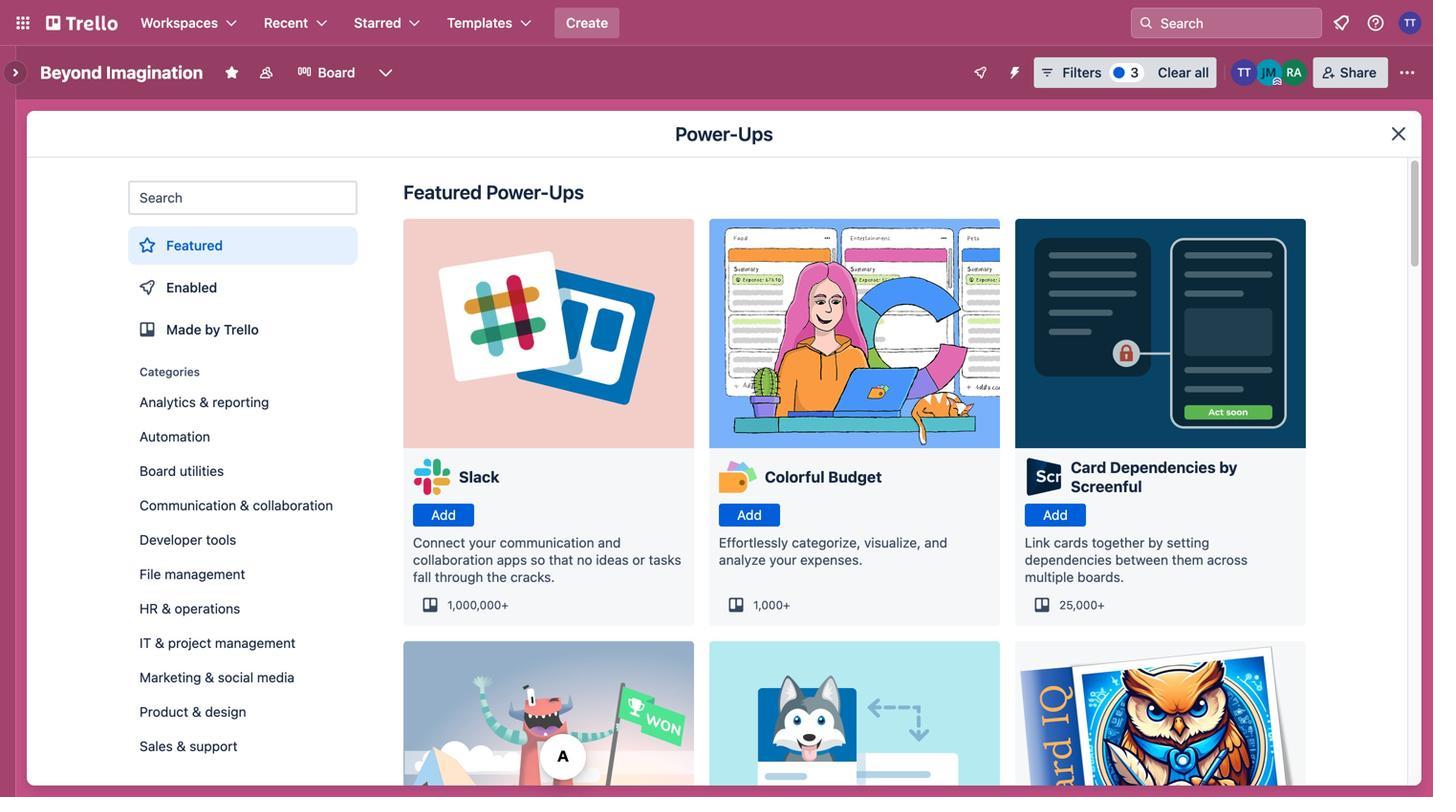 Task type: vqa. For each thing, say whether or not it's contained in the screenshot.
of to the bottom
no



Task type: locate. For each thing, give the bounding box(es) containing it.
1 vertical spatial featured
[[166, 238, 223, 253]]

featured
[[404, 181, 482, 203], [166, 238, 223, 253]]

1 vertical spatial management
[[215, 636, 296, 651]]

and inside effortlessly categorize, visualize, and analyze your expenses.
[[925, 535, 948, 551]]

share button
[[1314, 57, 1389, 88]]

+ down 'effortlessly'
[[783, 599, 791, 612]]

0 horizontal spatial featured
[[166, 238, 223, 253]]

connect
[[413, 535, 465, 551]]

management down "hr & operations" link
[[215, 636, 296, 651]]

featured for featured power-ups
[[404, 181, 482, 203]]

and
[[598, 535, 621, 551], [925, 535, 948, 551]]

& left design
[[192, 704, 201, 720]]

featured power-ups
[[404, 181, 584, 203]]

board for board
[[318, 65, 355, 80]]

categorize,
[[792, 535, 861, 551]]

hr
[[140, 601, 158, 617]]

add button up 'effortlessly'
[[719, 504, 780, 527]]

add up connect
[[431, 507, 456, 523]]

& for design
[[192, 704, 201, 720]]

1 horizontal spatial collaboration
[[413, 552, 493, 568]]

communication & collaboration
[[140, 498, 333, 514]]

1 vertical spatial collaboration
[[413, 552, 493, 568]]

& right hr
[[162, 601, 171, 617]]

0 vertical spatial your
[[469, 535, 496, 551]]

create button
[[555, 8, 620, 38]]

add button up connect
[[413, 504, 474, 527]]

ideas
[[596, 552, 629, 568]]

and inside connect your communication and collaboration apps so that no ideas or tasks fall through the cracks.
[[598, 535, 621, 551]]

board for board utilities
[[140, 463, 176, 479]]

star or unstar board image
[[224, 65, 240, 80]]

25,000 +
[[1060, 599, 1105, 612]]

collaboration down board utilities link
[[253, 498, 333, 514]]

&
[[200, 395, 209, 410], [240, 498, 249, 514], [162, 601, 171, 617], [155, 636, 164, 651], [205, 670, 214, 686], [192, 704, 201, 720], [177, 739, 186, 755]]

enabled
[[166, 280, 217, 296]]

0 horizontal spatial add
[[431, 507, 456, 523]]

2 + from the left
[[783, 599, 791, 612]]

2 add button from the left
[[719, 504, 780, 527]]

featured link
[[128, 227, 358, 265]]

2 horizontal spatial by
[[1220, 459, 1238, 477]]

+ for colorful budget
[[783, 599, 791, 612]]

0 vertical spatial collaboration
[[253, 498, 333, 514]]

0 vertical spatial board
[[318, 65, 355, 80]]

1 horizontal spatial featured
[[404, 181, 482, 203]]

analyze
[[719, 552, 766, 568]]

add up cards
[[1044, 507, 1068, 523]]

primary element
[[0, 0, 1434, 46]]

media
[[257, 670, 295, 686]]

0 horizontal spatial your
[[469, 535, 496, 551]]

colorful
[[765, 468, 825, 486]]

1 vertical spatial power-
[[486, 181, 549, 203]]

your
[[469, 535, 496, 551], [770, 552, 797, 568]]

0 notifications image
[[1330, 11, 1353, 34]]

1 horizontal spatial by
[[1149, 535, 1164, 551]]

board link
[[285, 57, 367, 88]]

1 vertical spatial your
[[770, 552, 797, 568]]

screenful
[[1071, 478, 1143, 496]]

& left social
[[205, 670, 214, 686]]

2 vertical spatial by
[[1149, 535, 1164, 551]]

management up operations
[[165, 567, 245, 582]]

jeremy miller (jeremymiller198) image
[[1257, 59, 1283, 86]]

0 vertical spatial management
[[165, 567, 245, 582]]

categories
[[140, 365, 200, 379]]

workspaces
[[141, 15, 218, 31]]

1 vertical spatial ups
[[549, 181, 584, 203]]

Search field
[[1154, 9, 1322, 37]]

3 + from the left
[[1098, 599, 1105, 612]]

add
[[431, 507, 456, 523], [738, 507, 762, 523], [1044, 507, 1068, 523]]

back to home image
[[46, 8, 118, 38]]

across
[[1208, 552, 1248, 568]]

beyond imagination
[[40, 62, 203, 83]]

+
[[502, 599, 509, 612], [783, 599, 791, 612], [1098, 599, 1105, 612]]

by right made
[[205, 322, 220, 338]]

this member is an admin of this board. image
[[1274, 77, 1282, 86]]

+ for card dependencies by screenful
[[1098, 599, 1105, 612]]

& for project
[[155, 636, 164, 651]]

1 + from the left
[[502, 599, 509, 612]]

by
[[205, 322, 220, 338], [1220, 459, 1238, 477], [1149, 535, 1164, 551]]

1 add from the left
[[431, 507, 456, 523]]

1 horizontal spatial add button
[[719, 504, 780, 527]]

collaboration inside connect your communication and collaboration apps so that no ideas or tasks fall through the cracks.
[[413, 552, 493, 568]]

& right sales
[[177, 739, 186, 755]]

developer
[[140, 532, 202, 548]]

0 vertical spatial featured
[[404, 181, 482, 203]]

2 horizontal spatial add button
[[1025, 504, 1087, 527]]

0 horizontal spatial add button
[[413, 504, 474, 527]]

1,000
[[754, 599, 783, 612]]

boards.
[[1078, 570, 1125, 585]]

communication & collaboration link
[[128, 491, 358, 521]]

0 horizontal spatial board
[[140, 463, 176, 479]]

add up 'effortlessly'
[[738, 507, 762, 523]]

product & design link
[[128, 697, 358, 728]]

the
[[487, 570, 507, 585]]

& right the analytics
[[200, 395, 209, 410]]

file management link
[[128, 560, 358, 590]]

tools
[[206, 532, 236, 548]]

colorful budget
[[765, 468, 882, 486]]

1 horizontal spatial ups
[[738, 122, 773, 145]]

0 horizontal spatial and
[[598, 535, 621, 551]]

1 horizontal spatial +
[[783, 599, 791, 612]]

0 horizontal spatial +
[[502, 599, 509, 612]]

them
[[1172, 552, 1204, 568]]

0 horizontal spatial ups
[[549, 181, 584, 203]]

expenses.
[[801, 552, 863, 568]]

2 horizontal spatial +
[[1098, 599, 1105, 612]]

add button
[[413, 504, 474, 527], [719, 504, 780, 527], [1025, 504, 1087, 527]]

marketing & social media
[[140, 670, 295, 686]]

budget
[[829, 468, 882, 486]]

recent button
[[253, 8, 339, 38]]

ups
[[738, 122, 773, 145], [549, 181, 584, 203]]

2 horizontal spatial add
[[1044, 507, 1068, 523]]

& down board utilities link
[[240, 498, 249, 514]]

3 add button from the left
[[1025, 504, 1087, 527]]

and up ideas
[[598, 535, 621, 551]]

0 horizontal spatial collaboration
[[253, 498, 333, 514]]

& for operations
[[162, 601, 171, 617]]

card
[[1071, 459, 1107, 477]]

& right the it
[[155, 636, 164, 651]]

board down automation
[[140, 463, 176, 479]]

0 horizontal spatial power-
[[486, 181, 549, 203]]

1 horizontal spatial and
[[925, 535, 948, 551]]

open information menu image
[[1367, 13, 1386, 33]]

add button for slack
[[413, 504, 474, 527]]

2 add from the left
[[738, 507, 762, 523]]

connect your communication and collaboration apps so that no ideas or tasks fall through the cracks.
[[413, 535, 682, 585]]

beyond
[[40, 62, 102, 83]]

1 vertical spatial by
[[1220, 459, 1238, 477]]

25,000
[[1060, 599, 1098, 612]]

dependencies
[[1111, 459, 1216, 477]]

0 horizontal spatial by
[[205, 322, 220, 338]]

made by trello link
[[128, 311, 358, 349]]

0 vertical spatial by
[[205, 322, 220, 338]]

add button up cards
[[1025, 504, 1087, 527]]

board left the customize views icon
[[318, 65, 355, 80]]

1,000,000
[[448, 599, 502, 612]]

terry turtle (terryturtle) image
[[1232, 59, 1258, 86]]

1 horizontal spatial board
[[318, 65, 355, 80]]

and for colorful budget
[[925, 535, 948, 551]]

show menu image
[[1398, 63, 1417, 82]]

slack
[[459, 468, 500, 486]]

management
[[165, 567, 245, 582], [215, 636, 296, 651]]

starred
[[354, 15, 401, 31]]

and for slack
[[598, 535, 621, 551]]

1 and from the left
[[598, 535, 621, 551]]

it & project management link
[[128, 628, 358, 659]]

visualize,
[[865, 535, 921, 551]]

1 add button from the left
[[413, 504, 474, 527]]

1 horizontal spatial power-
[[676, 122, 738, 145]]

customize views image
[[376, 63, 396, 82]]

1 vertical spatial board
[[140, 463, 176, 479]]

3 add from the left
[[1044, 507, 1068, 523]]

by right dependencies
[[1220, 459, 1238, 477]]

board inside board link
[[318, 65, 355, 80]]

by up 'between'
[[1149, 535, 1164, 551]]

1 horizontal spatial your
[[770, 552, 797, 568]]

collaboration up through
[[413, 552, 493, 568]]

automation link
[[128, 422, 358, 452]]

your down 'effortlessly'
[[770, 552, 797, 568]]

+ down 'boards.'
[[1098, 599, 1105, 612]]

3
[[1131, 65, 1139, 80]]

your up the
[[469, 535, 496, 551]]

your inside connect your communication and collaboration apps so that no ideas or tasks fall through the cracks.
[[469, 535, 496, 551]]

0 vertical spatial power-
[[676, 122, 738, 145]]

analytics & reporting
[[140, 395, 269, 410]]

and right visualize, on the right bottom of page
[[925, 535, 948, 551]]

1 horizontal spatial add
[[738, 507, 762, 523]]

add button for card dependencies by screenful
[[1025, 504, 1087, 527]]

templates button
[[436, 8, 543, 38]]

board inside board utilities link
[[140, 463, 176, 479]]

+ for slack
[[502, 599, 509, 612]]

board
[[318, 65, 355, 80], [140, 463, 176, 479]]

2 and from the left
[[925, 535, 948, 551]]

support
[[190, 739, 238, 755]]

+ down the
[[502, 599, 509, 612]]

0 vertical spatial ups
[[738, 122, 773, 145]]

& for support
[[177, 739, 186, 755]]

automation image
[[1000, 57, 1027, 84]]



Task type: describe. For each thing, give the bounding box(es) containing it.
Search text field
[[128, 181, 358, 215]]

made by trello
[[166, 322, 259, 338]]

apps
[[497, 552, 527, 568]]

sales & support
[[140, 739, 238, 755]]

card dependencies by screenful
[[1071, 459, 1238, 496]]

developer tools
[[140, 532, 236, 548]]

communication
[[140, 498, 236, 514]]

create
[[566, 15, 608, 31]]

& for collaboration
[[240, 498, 249, 514]]

made
[[166, 322, 201, 338]]

add for slack
[[431, 507, 456, 523]]

analytics & reporting link
[[128, 387, 358, 418]]

board utilities link
[[128, 456, 358, 487]]

workspace visible image
[[259, 65, 274, 80]]

enabled link
[[128, 269, 358, 307]]

Board name text field
[[31, 57, 213, 88]]

it & project management
[[140, 636, 296, 651]]

file
[[140, 567, 161, 582]]

share
[[1341, 65, 1377, 80]]

developer tools link
[[128, 525, 358, 556]]

& for reporting
[[200, 395, 209, 410]]

tasks
[[649, 552, 682, 568]]

your inside effortlessly categorize, visualize, and analyze your expenses.
[[770, 552, 797, 568]]

marketing
[[140, 670, 201, 686]]

effortlessly categorize, visualize, and analyze your expenses.
[[719, 535, 948, 568]]

communication
[[500, 535, 595, 551]]

product & design
[[140, 704, 246, 720]]

sales
[[140, 739, 173, 755]]

cards
[[1054, 535, 1089, 551]]

clear all button
[[1151, 57, 1217, 88]]

fall
[[413, 570, 431, 585]]

templates
[[447, 15, 513, 31]]

marketing & social media link
[[128, 663, 358, 693]]

sales & support link
[[128, 732, 358, 762]]

link cards together by setting dependencies between them across multiple boards.
[[1025, 535, 1248, 585]]

featured for featured
[[166, 238, 223, 253]]

board utilities
[[140, 463, 224, 479]]

management inside it & project management link
[[215, 636, 296, 651]]

hr & operations
[[140, 601, 240, 617]]

so
[[531, 552, 545, 568]]

setting
[[1167, 535, 1210, 551]]

hr & operations link
[[128, 594, 358, 625]]

filters
[[1063, 65, 1102, 80]]

through
[[435, 570, 483, 585]]

project
[[168, 636, 211, 651]]

clear all
[[1158, 65, 1210, 80]]

add for colorful budget
[[738, 507, 762, 523]]

that
[[549, 552, 574, 568]]

trello
[[224, 322, 259, 338]]

between
[[1116, 552, 1169, 568]]

analytics
[[140, 395, 196, 410]]

ruby anderson (rubyanderson7) image
[[1281, 59, 1308, 86]]

search image
[[1139, 15, 1154, 31]]

product
[[140, 704, 188, 720]]

cracks.
[[511, 570, 555, 585]]

power ups image
[[973, 65, 988, 80]]

1,000,000 +
[[448, 599, 509, 612]]

add button for colorful budget
[[719, 504, 780, 527]]

management inside file management link
[[165, 567, 245, 582]]

no
[[577, 552, 593, 568]]

reporting
[[213, 395, 269, 410]]

& for social
[[205, 670, 214, 686]]

power-ups
[[676, 122, 773, 145]]

design
[[205, 704, 246, 720]]

utilities
[[180, 463, 224, 479]]

by inside link cards together by setting dependencies between them across multiple boards.
[[1149, 535, 1164, 551]]

terry turtle (terryturtle) image
[[1399, 11, 1422, 34]]

all
[[1195, 65, 1210, 80]]

workspaces button
[[129, 8, 249, 38]]

file management
[[140, 567, 245, 582]]

it
[[140, 636, 151, 651]]

operations
[[175, 601, 240, 617]]

multiple
[[1025, 570, 1074, 585]]

1,000 +
[[754, 599, 791, 612]]

automation
[[140, 429, 210, 445]]

collaboration inside communication & collaboration link
[[253, 498, 333, 514]]

social
[[218, 670, 254, 686]]

dependencies
[[1025, 552, 1112, 568]]

clear
[[1158, 65, 1192, 80]]

imagination
[[106, 62, 203, 83]]

add for card dependencies by screenful
[[1044, 507, 1068, 523]]

by inside card dependencies by screenful
[[1220, 459, 1238, 477]]

together
[[1092, 535, 1145, 551]]

effortlessly
[[719, 535, 789, 551]]



